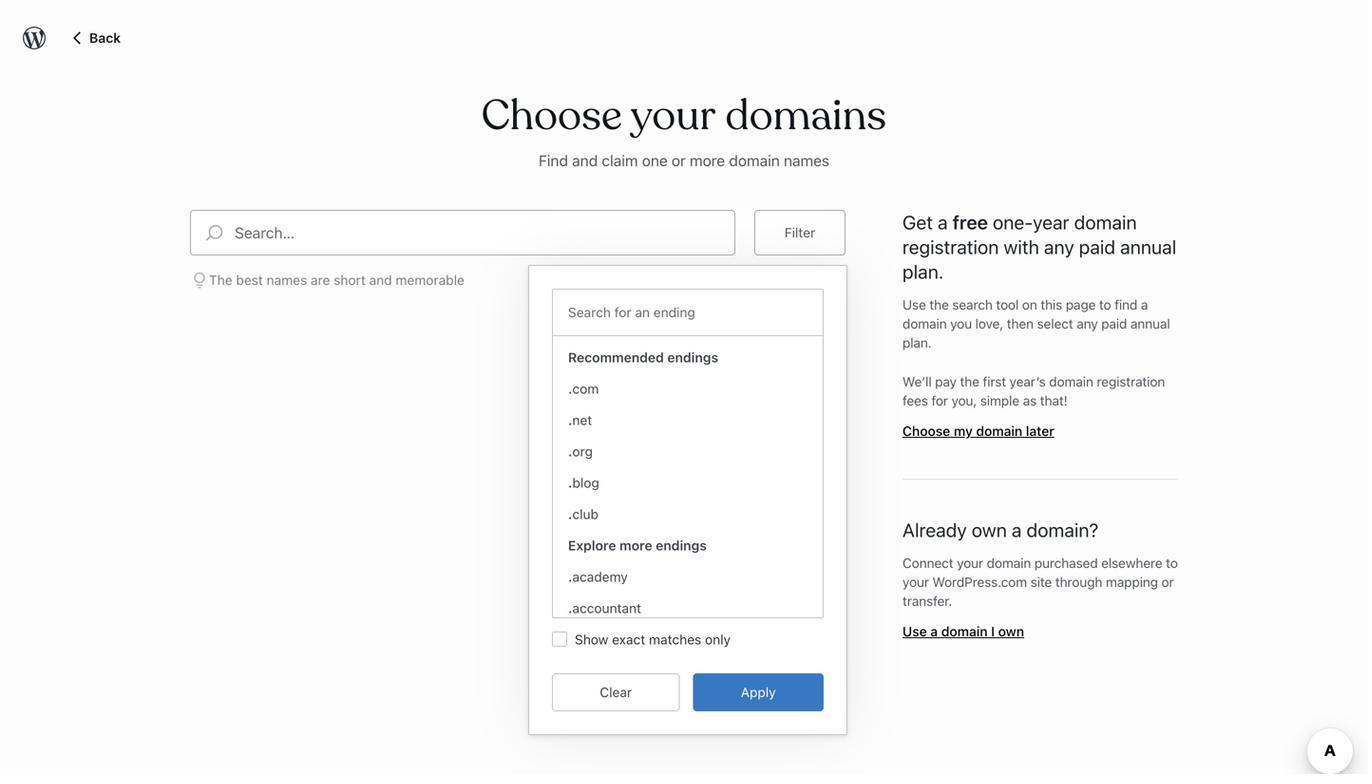 Task type: vqa. For each thing, say whether or not it's contained in the screenshot.
the .
yes



Task type: describe. For each thing, give the bounding box(es) containing it.
a right get at the top right
[[938, 211, 948, 233]]

. com
[[568, 381, 599, 397]]

back
[[89, 30, 121, 46]]

connect
[[903, 555, 954, 571]]

search
[[953, 297, 993, 313]]

names
[[267, 272, 307, 288]]

matches
[[649, 632, 702, 648]]

year's
[[1010, 374, 1046, 390]]

pay
[[936, 374, 957, 390]]

get
[[903, 211, 934, 233]]

your domains
[[631, 89, 887, 143]]

recommended endings
[[568, 350, 719, 365]]

. for org
[[568, 444, 573, 459]]

explore
[[568, 538, 616, 554]]

use a domain i own
[[903, 624, 1025, 640]]

. for academy
[[568, 569, 573, 585]]

choose my domain later button
[[903, 423, 1055, 439]]

. for net
[[568, 412, 573, 428]]

only
[[705, 632, 731, 648]]

get a free
[[903, 211, 989, 233]]

find
[[1115, 297, 1138, 313]]

paid inside one-year domain registration with any paid annual plan.
[[1080, 236, 1116, 258]]

already
[[903, 519, 968, 541]]

and inside choose your domains find and claim one or more domain names
[[572, 151, 598, 169]]

fees
[[903, 393, 929, 409]]

. club
[[568, 506, 599, 522]]

. for accountant
[[568, 601, 573, 616]]

on
[[1023, 297, 1038, 313]]

simple
[[981, 393, 1020, 409]]

any inside use the search tool on this page to find a domain you love, then select any paid annual plan.
[[1077, 316, 1098, 332]]

for
[[932, 393, 949, 409]]

0 vertical spatial endings
[[668, 350, 719, 365]]

org
[[573, 444, 593, 459]]

a left domain?
[[1012, 519, 1022, 541]]

domain names
[[729, 151, 830, 169]]

academy
[[573, 569, 628, 585]]

love,
[[976, 316, 1004, 332]]

choose my domain later
[[903, 423, 1055, 439]]

1 vertical spatial own
[[999, 624, 1025, 640]]

. for club
[[568, 506, 573, 522]]

page
[[1066, 297, 1096, 313]]

paid inside use the search tool on this page to find a domain you love, then select any paid annual plan.
[[1102, 316, 1128, 332]]

domain for a
[[942, 624, 988, 640]]

use for use the search tool on this page to find a domain you love, then select any paid annual plan.
[[903, 297, 927, 313]]

. for com
[[568, 381, 573, 397]]

first
[[983, 374, 1007, 390]]

the best names are short and memorable
[[209, 272, 465, 288]]

choose your domains find and claim one or more domain names
[[482, 89, 887, 169]]

select
[[1038, 316, 1074, 332]]

connect your domain purchased elsewhere to your wordpress.com site through mapping or transfer.
[[903, 555, 1178, 609]]

domain search filters tooltip
[[529, 256, 848, 736]]

already own a domain?
[[903, 519, 1099, 541]]

free
[[953, 211, 989, 233]]

wordpress.com
[[933, 574, 1028, 590]]

exact
[[612, 632, 646, 648]]

show exact matches only
[[575, 632, 731, 648]]

com
[[573, 381, 599, 397]]

we'll pay the first year's domain registration fees for you, simple as that!
[[903, 374, 1166, 409]]

with
[[1004, 236, 1040, 258]]

we'll
[[903, 374, 932, 390]]

1 vertical spatial and
[[369, 272, 392, 288]]

my
[[954, 423, 973, 439]]

Show exact matches only checkbox
[[552, 632, 568, 647]]

clear button
[[552, 674, 680, 712]]

net
[[573, 412, 592, 428]]

annual inside one-year domain registration with any paid annual plan.
[[1121, 236, 1177, 258]]

to inside use the search tool on this page to find a domain you love, then select any paid annual plan.
[[1100, 297, 1112, 313]]

transfer.
[[903, 593, 953, 609]]

apply button
[[693, 674, 824, 712]]

apply
[[741, 685, 776, 700]]

. blog
[[568, 475, 600, 491]]

domain inside we'll pay the first year's domain registration fees for you, simple as that!
[[1050, 374, 1094, 390]]

a inside use the search tool on this page to find a domain you love, then select any paid annual plan.
[[1142, 297, 1149, 313]]

. net
[[568, 412, 592, 428]]

to inside connect your domain purchased elsewhere to your wordpress.com site through mapping or transfer.
[[1166, 555, 1178, 571]]

the inside we'll pay the first year's domain registration fees for you, simple as that!
[[961, 374, 980, 390]]

. for blog
[[568, 475, 573, 491]]



Task type: locate. For each thing, give the bounding box(es) containing it.
plan.
[[903, 260, 944, 283], [903, 335, 932, 351]]

1 . from the top
[[568, 381, 573, 397]]

0 vertical spatial paid
[[1080, 236, 1116, 258]]

any inside one-year domain registration with any paid annual plan.
[[1045, 236, 1075, 258]]

.
[[568, 381, 573, 397], [568, 412, 573, 428], [568, 444, 573, 459], [568, 475, 573, 491], [568, 506, 573, 522], [568, 569, 573, 585], [568, 601, 573, 616]]

any down the 'year'
[[1045, 236, 1075, 258]]

use
[[903, 297, 927, 313], [903, 624, 927, 640]]

or right "one"
[[672, 151, 686, 169]]

1 horizontal spatial choose
[[903, 423, 951, 439]]

club
[[573, 506, 599, 522]]

are
[[311, 272, 330, 288]]

registration
[[903, 236, 1000, 258], [1097, 374, 1166, 390]]

best
[[236, 272, 263, 288]]

registration down get a free
[[903, 236, 1000, 258]]

endings
[[668, 350, 719, 365], [656, 538, 707, 554]]

1 vertical spatial annual
[[1131, 316, 1171, 332]]

that!
[[1041, 393, 1068, 409]]

one-
[[993, 211, 1034, 233]]

to right elsewhere
[[1166, 555, 1178, 571]]

use down transfer.
[[903, 624, 927, 640]]

your
[[957, 555, 984, 571], [903, 574, 930, 590]]

1 horizontal spatial any
[[1077, 316, 1098, 332]]

Search for an ending text field
[[568, 301, 805, 324]]

and right find
[[572, 151, 598, 169]]

back link
[[68, 26, 121, 48]]

you,
[[952, 393, 977, 409]]

1 vertical spatial or
[[1162, 574, 1174, 590]]

0 horizontal spatial your
[[903, 574, 930, 590]]

choose for my
[[903, 423, 951, 439]]

choose inside choose your domains find and claim one or more domain names
[[482, 89, 623, 143]]

0 vertical spatial own
[[972, 519, 1008, 541]]

the
[[209, 272, 233, 288]]

recommended
[[568, 350, 664, 365]]

None search field
[[190, 210, 736, 256]]

4 . from the top
[[568, 475, 573, 491]]

use the search tool on this page to find a domain you love, then select any paid annual plan.
[[903, 297, 1171, 351]]

1 vertical spatial paid
[[1102, 316, 1128, 332]]

endings right 'explore'
[[656, 538, 707, 554]]

1 vertical spatial to
[[1166, 555, 1178, 571]]

domain for year
[[1075, 211, 1138, 233]]

1 horizontal spatial the
[[961, 374, 980, 390]]

0 vertical spatial plan.
[[903, 260, 944, 283]]

domain up that!
[[1050, 374, 1094, 390]]

3 . from the top
[[568, 444, 573, 459]]

paid down find
[[1102, 316, 1128, 332]]

clear
[[600, 685, 632, 700]]

choose up find
[[482, 89, 623, 143]]

claim
[[602, 151, 638, 169]]

choose for your domains
[[482, 89, 623, 143]]

a
[[938, 211, 948, 233], [1142, 297, 1149, 313], [1012, 519, 1022, 541], [931, 624, 938, 640]]

then
[[1007, 316, 1034, 332]]

1 vertical spatial any
[[1077, 316, 1098, 332]]

0 vertical spatial or
[[672, 151, 686, 169]]

you
[[951, 316, 972, 332]]

1 vertical spatial use
[[903, 624, 927, 640]]

one-year domain registration with any paid annual plan.
[[903, 211, 1177, 283]]

own right i on the bottom
[[999, 624, 1025, 640]]

0 horizontal spatial more
[[620, 538, 653, 554]]

year
[[1034, 211, 1070, 233]]

1 horizontal spatial more
[[690, 151, 725, 169]]

short
[[334, 272, 366, 288]]

annual down find
[[1131, 316, 1171, 332]]

accountant
[[573, 601, 642, 616]]

0 vertical spatial your
[[957, 555, 984, 571]]

use a domain i own button
[[903, 624, 1025, 640]]

annual
[[1121, 236, 1177, 258], [1131, 316, 1171, 332]]

2 . from the top
[[568, 412, 573, 428]]

1 vertical spatial the
[[961, 374, 980, 390]]

2 use from the top
[[903, 624, 927, 640]]

5 . from the top
[[568, 506, 573, 522]]

i
[[992, 624, 995, 640]]

domain?
[[1027, 519, 1099, 541]]

endings down search for an ending text field
[[668, 350, 719, 365]]

more inside domain search filters tooltip
[[620, 538, 653, 554]]

more
[[690, 151, 725, 169], [620, 538, 653, 554]]

1 vertical spatial registration
[[1097, 374, 1166, 390]]

more right 'explore'
[[620, 538, 653, 554]]

1 horizontal spatial or
[[1162, 574, 1174, 590]]

or inside choose your domains find and claim one or more domain names
[[672, 151, 686, 169]]

0 vertical spatial to
[[1100, 297, 1112, 313]]

mapping
[[1106, 574, 1159, 590]]

domain for your
[[987, 555, 1032, 571]]

plan. down get at the top right
[[903, 260, 944, 283]]

through
[[1056, 574, 1103, 590]]

. accountant
[[568, 601, 642, 616]]

more inside choose your domains find and claim one or more domain names
[[690, 151, 725, 169]]

domain inside use the search tool on this page to find a domain you love, then select any paid annual plan.
[[903, 316, 947, 332]]

one
[[642, 151, 668, 169]]

annual inside use the search tool on this page to find a domain you love, then select any paid annual plan.
[[1131, 316, 1171, 332]]

this
[[1041, 297, 1063, 313]]

the up you,
[[961, 374, 980, 390]]

your up the wordpress.com
[[957, 555, 984, 571]]

paid
[[1080, 236, 1116, 258], [1102, 316, 1128, 332]]

1 horizontal spatial and
[[572, 151, 598, 169]]

to left find
[[1100, 297, 1112, 313]]

choose
[[482, 89, 623, 143], [903, 423, 951, 439]]

6 . from the top
[[568, 569, 573, 585]]

. down . academy
[[568, 601, 573, 616]]

a down transfer.
[[931, 624, 938, 640]]

own
[[972, 519, 1008, 541], [999, 624, 1025, 640]]

0 horizontal spatial to
[[1100, 297, 1112, 313]]

more right "one"
[[690, 151, 725, 169]]

0 horizontal spatial or
[[672, 151, 686, 169]]

0 vertical spatial any
[[1045, 236, 1075, 258]]

or inside connect your domain purchased elsewhere to your wordpress.com site through mapping or transfer.
[[1162, 574, 1174, 590]]

0 horizontal spatial choose
[[482, 89, 623, 143]]

domain right the 'year'
[[1075, 211, 1138, 233]]

0 vertical spatial more
[[690, 151, 725, 169]]

use left search
[[903, 297, 927, 313]]

1 plan. from the top
[[903, 260, 944, 283]]

domain inside connect your domain purchased elsewhere to your wordpress.com site through mapping or transfer.
[[987, 555, 1032, 571]]

domain inside one-year domain registration with any paid annual plan.
[[1075, 211, 1138, 233]]

. down . net
[[568, 444, 573, 459]]

plan. up we'll on the right
[[903, 335, 932, 351]]

filter button
[[755, 210, 846, 256]]

and right short
[[369, 272, 392, 288]]

1 use from the top
[[903, 297, 927, 313]]

1 horizontal spatial to
[[1166, 555, 1178, 571]]

domain down simple
[[977, 423, 1023, 439]]

purchased
[[1035, 555, 1098, 571]]

a right find
[[1142, 297, 1149, 313]]

None text field
[[568, 294, 818, 331]]

0 horizontal spatial the
[[930, 297, 949, 313]]

7 . from the top
[[568, 601, 573, 616]]

elsewhere
[[1102, 555, 1163, 571]]

domain down already own a domain? on the bottom of the page
[[987, 555, 1032, 571]]

0 vertical spatial annual
[[1121, 236, 1177, 258]]

. up . net
[[568, 381, 573, 397]]

. academy
[[568, 569, 628, 585]]

1 vertical spatial choose
[[903, 423, 951, 439]]

0 horizontal spatial registration
[[903, 236, 1000, 258]]

choose down 'fees'
[[903, 423, 951, 439]]

filter
[[785, 225, 816, 240]]

any
[[1045, 236, 1075, 258], [1077, 316, 1098, 332]]

1 horizontal spatial your
[[957, 555, 984, 571]]

to
[[1100, 297, 1112, 313], [1166, 555, 1178, 571]]

. down . org on the left of page
[[568, 475, 573, 491]]

the left search
[[930, 297, 949, 313]]

annual up find
[[1121, 236, 1177, 258]]

domain for my
[[977, 423, 1023, 439]]

0 vertical spatial the
[[930, 297, 949, 313]]

your up transfer.
[[903, 574, 930, 590]]

0 vertical spatial choose
[[482, 89, 623, 143]]

paid up page
[[1080, 236, 1116, 258]]

0 vertical spatial and
[[572, 151, 598, 169]]

or right mapping
[[1162, 574, 1174, 590]]

0 vertical spatial registration
[[903, 236, 1000, 258]]

What would you like your domain name to be? search field
[[235, 211, 735, 255]]

1 vertical spatial plan.
[[903, 335, 932, 351]]

0 horizontal spatial any
[[1045, 236, 1075, 258]]

0 vertical spatial use
[[903, 297, 927, 313]]

memorable
[[396, 272, 465, 288]]

1 vertical spatial endings
[[656, 538, 707, 554]]

. down 'explore'
[[568, 569, 573, 585]]

registration inside we'll pay the first year's domain registration fees for you, simple as that!
[[1097, 374, 1166, 390]]

domain
[[1075, 211, 1138, 233], [903, 316, 947, 332], [1050, 374, 1094, 390], [977, 423, 1023, 439], [987, 555, 1032, 571], [942, 624, 988, 640]]

find
[[539, 151, 568, 169]]

plan. inside one-year domain registration with any paid annual plan.
[[903, 260, 944, 283]]

0 horizontal spatial and
[[369, 272, 392, 288]]

domain left i on the bottom
[[942, 624, 988, 640]]

2 plan. from the top
[[903, 335, 932, 351]]

own up the wordpress.com
[[972, 519, 1008, 541]]

1 vertical spatial your
[[903, 574, 930, 590]]

tool
[[997, 297, 1019, 313]]

blog
[[573, 475, 600, 491]]

and
[[572, 151, 598, 169], [369, 272, 392, 288]]

any down page
[[1077, 316, 1098, 332]]

. org
[[568, 444, 593, 459]]

1 horizontal spatial registration
[[1097, 374, 1166, 390]]

site
[[1031, 574, 1052, 590]]

as
[[1023, 393, 1037, 409]]

1 vertical spatial more
[[620, 538, 653, 554]]

domain left you
[[903, 316, 947, 332]]

. up . org on the left of page
[[568, 412, 573, 428]]

explore more endings
[[568, 538, 707, 554]]

. down '. blog' at the bottom left
[[568, 506, 573, 522]]

use inside use the search tool on this page to find a domain you love, then select any paid annual plan.
[[903, 297, 927, 313]]

registration down find
[[1097, 374, 1166, 390]]

registration inside one-year domain registration with any paid annual plan.
[[903, 236, 1000, 258]]

use for use a domain i own
[[903, 624, 927, 640]]

the inside use the search tool on this page to find a domain you love, then select any paid annual plan.
[[930, 297, 949, 313]]

show
[[575, 632, 609, 648]]

later
[[1026, 423, 1055, 439]]

plan. inside use the search tool on this page to find a domain you love, then select any paid annual plan.
[[903, 335, 932, 351]]



